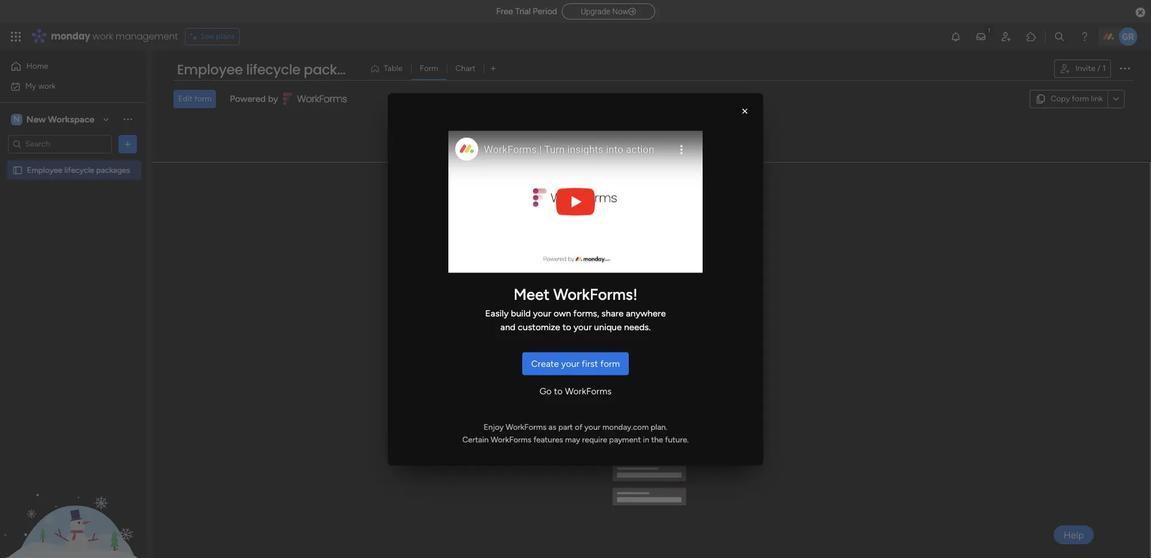 Task type: vqa. For each thing, say whether or not it's contained in the screenshot.
the right any
no



Task type: locate. For each thing, give the bounding box(es) containing it.
my work
[[25, 81, 56, 91]]

enjoy workforms as part of your monday.com plan. certain workforms features may require payment in the future.
[[462, 422, 689, 445]]

by right powered
[[268, 94, 278, 104]]

employee lifecycle packages inside "field"
[[177, 60, 370, 79]]

employee lifecycle packages down search in workspace field
[[27, 165, 130, 175]]

0 vertical spatial employee
[[177, 60, 243, 79]]

employee lifecycle packages inside list box
[[27, 165, 130, 175]]

to right go
[[554, 386, 563, 396]]

workforms logo image
[[283, 90, 347, 108]]

work inside button
[[38, 81, 56, 91]]

0 horizontal spatial work
[[38, 81, 56, 91]]

edit form
[[178, 94, 212, 104]]

1 horizontal spatial by
[[612, 257, 629, 276]]

in
[[643, 435, 649, 445]]

lifecycle up powered by
[[246, 60, 301, 79]]

form for copy form link
[[1072, 94, 1089, 104]]

build form button
[[621, 295, 681, 318]]

let's start by building your form
[[545, 257, 757, 276]]

1 vertical spatial work
[[38, 81, 56, 91]]

employee
[[177, 60, 243, 79], [27, 165, 62, 175]]

dapulse rightstroke image
[[629, 7, 636, 16]]

notifications image
[[950, 31, 962, 42]]

inbox image
[[976, 31, 987, 42]]

certain
[[462, 435, 489, 445]]

work
[[93, 30, 113, 43], [38, 81, 56, 91]]

table
[[384, 64, 403, 73]]

1 vertical spatial lifecycle
[[64, 165, 94, 175]]

form for edit form
[[194, 94, 212, 104]]

invite / 1
[[1076, 64, 1106, 73]]

go
[[540, 386, 552, 396]]

1 horizontal spatial employee lifecycle packages
[[177, 60, 370, 79]]

dapulse close image
[[1136, 7, 1146, 18]]

0 horizontal spatial employee
[[27, 165, 62, 175]]

your left first
[[561, 358, 580, 369]]

0 vertical spatial packages
[[304, 60, 370, 79]]

plans
[[216, 32, 235, 41]]

see plans
[[200, 32, 235, 41]]

1 vertical spatial packages
[[96, 165, 130, 175]]

1 vertical spatial by
[[612, 257, 629, 276]]

powered
[[230, 94, 266, 104]]

workspace selection element
[[11, 113, 96, 126]]

chart button
[[447, 60, 484, 78]]

workforms down enjoy
[[491, 435, 532, 445]]

packages
[[304, 60, 370, 79], [96, 165, 130, 175]]

as
[[549, 422, 557, 432]]

0 vertical spatial workforms
[[565, 386, 612, 396]]

invite / 1 button
[[1055, 60, 1111, 78]]

monday work management
[[51, 30, 178, 43]]

1 horizontal spatial packages
[[304, 60, 370, 79]]

invite members image
[[1001, 31, 1012, 42]]

1 horizontal spatial employee
[[177, 60, 243, 79]]

0 horizontal spatial employee lifecycle packages
[[27, 165, 130, 175]]

lifecycle inside "field"
[[246, 60, 301, 79]]

Employee lifecycle packages field
[[174, 60, 370, 80]]

free trial period
[[496, 6, 557, 17]]

1 vertical spatial to
[[554, 386, 563, 396]]

1 vertical spatial employee
[[27, 165, 62, 175]]

form button
[[411, 60, 447, 78]]

workforms
[[565, 386, 612, 396], [506, 422, 547, 432], [491, 435, 532, 445]]

build
[[630, 301, 650, 312]]

lifecycle
[[246, 60, 301, 79], [64, 165, 94, 175]]

edit form button
[[174, 90, 216, 108]]

0 horizontal spatial lifecycle
[[64, 165, 94, 175]]

1
[[1103, 64, 1106, 73]]

workforms up features
[[506, 422, 547, 432]]

copy form link button
[[1030, 90, 1108, 108]]

your up customize
[[533, 308, 551, 318]]

0 vertical spatial work
[[93, 30, 113, 43]]

your
[[691, 257, 721, 276], [533, 308, 551, 318], [574, 321, 592, 332], [561, 358, 580, 369], [585, 422, 601, 432]]

1 vertical spatial workforms
[[506, 422, 547, 432]]

your up require
[[585, 422, 601, 432]]

part
[[558, 422, 573, 432]]

free
[[496, 6, 513, 17]]

lottie animation element
[[0, 443, 146, 558]]

select product image
[[10, 31, 22, 42]]

work for my
[[38, 81, 56, 91]]

0 vertical spatial lifecycle
[[246, 60, 301, 79]]

to down own
[[563, 321, 571, 332]]

first
[[582, 358, 598, 369]]

0 vertical spatial to
[[563, 321, 571, 332]]

public board image
[[12, 165, 23, 176]]

now
[[612, 7, 629, 16]]

new
[[26, 114, 46, 125]]

1 horizontal spatial work
[[93, 30, 113, 43]]

form
[[1072, 94, 1089, 104], [194, 94, 212, 104], [725, 257, 757, 276], [652, 301, 672, 312], [600, 358, 620, 369]]

edit
[[178, 94, 192, 104]]

work right my
[[38, 81, 56, 91]]

new workspace
[[26, 114, 95, 125]]

create
[[531, 358, 559, 369]]

work right monday
[[93, 30, 113, 43]]

to
[[563, 321, 571, 332], [554, 386, 563, 396]]

employee lifecycle packages
[[177, 60, 370, 79], [27, 165, 130, 175]]

your down forms,
[[574, 321, 592, 332]]

0 vertical spatial employee lifecycle packages
[[177, 60, 370, 79]]

employee inside "field"
[[177, 60, 243, 79]]

2 vertical spatial workforms
[[491, 435, 532, 445]]

employee lifecycle packages up powered by
[[177, 60, 370, 79]]

add view image
[[491, 64, 496, 73]]

lifecycle down search in workspace field
[[64, 165, 94, 175]]

1 vertical spatial employee lifecycle packages
[[27, 165, 130, 175]]

chart
[[456, 64, 476, 73]]

my work button
[[7, 77, 123, 95]]

form for build form
[[652, 301, 672, 312]]

workforms down first
[[565, 386, 612, 396]]

build
[[511, 308, 531, 318]]

go to workforms button
[[530, 380, 621, 403]]

and
[[500, 321, 516, 332]]

by right start
[[612, 257, 629, 276]]

0 vertical spatial by
[[268, 94, 278, 104]]

employee right the public board icon
[[27, 165, 62, 175]]

form inside button
[[1072, 94, 1089, 104]]

form
[[420, 64, 438, 73]]

employee down see plans 'button'
[[177, 60, 243, 79]]

by
[[268, 94, 278, 104], [612, 257, 629, 276]]

needs.
[[624, 321, 651, 332]]

table button
[[366, 60, 411, 78]]

monday.com
[[603, 422, 649, 432]]

1 horizontal spatial lifecycle
[[246, 60, 301, 79]]

0 horizontal spatial packages
[[96, 165, 130, 175]]

option
[[0, 160, 146, 162]]



Task type: describe. For each thing, give the bounding box(es) containing it.
monday
[[51, 30, 90, 43]]

period
[[533, 6, 557, 17]]

trial
[[515, 6, 531, 17]]

n
[[14, 114, 20, 124]]

work for monday
[[93, 30, 113, 43]]

lottie animation image
[[0, 443, 146, 558]]

close image
[[740, 105, 751, 117]]

workspace
[[48, 114, 95, 125]]

to inside "meet workforms! easily build your own forms, share anywhere and customize to your unique needs."
[[563, 321, 571, 332]]

meet
[[514, 285, 550, 304]]

packages inside list box
[[96, 165, 130, 175]]

workspace image
[[11, 113, 22, 126]]

greg robinson image
[[1119, 27, 1138, 46]]

upgrade
[[581, 7, 611, 16]]

help image
[[1079, 31, 1091, 42]]

build form
[[630, 301, 672, 312]]

let's
[[545, 257, 573, 276]]

create your first form button
[[522, 352, 629, 375]]

unique
[[594, 321, 622, 332]]

Search in workspace field
[[24, 137, 96, 151]]

customize
[[518, 321, 560, 332]]

0 horizontal spatial by
[[268, 94, 278, 104]]

management
[[116, 30, 178, 43]]

apps image
[[1026, 31, 1037, 42]]

own
[[554, 308, 571, 318]]

require
[[582, 435, 607, 445]]

your inside enjoy workforms as part of your monday.com plan. certain workforms features may require payment in the future.
[[585, 422, 601, 432]]

forms,
[[573, 308, 599, 318]]

home button
[[7, 57, 123, 76]]

home
[[26, 61, 48, 71]]

employee lifecycle packages list box
[[0, 158, 146, 335]]

1 image
[[984, 23, 994, 36]]

start
[[577, 257, 608, 276]]

your right building
[[691, 257, 721, 276]]

may
[[565, 435, 580, 445]]

link
[[1091, 94, 1103, 104]]

lifecycle inside list box
[[64, 165, 94, 175]]

my
[[25, 81, 36, 91]]

plan.
[[651, 422, 668, 432]]

search everything image
[[1054, 31, 1065, 42]]

go to workforms
[[540, 386, 612, 396]]

your inside button
[[561, 358, 580, 369]]

the
[[651, 435, 663, 445]]

see
[[200, 32, 214, 41]]

copy
[[1051, 94, 1070, 104]]

features
[[534, 435, 563, 445]]

workforms inside button
[[565, 386, 612, 396]]

of
[[575, 422, 583, 432]]

workforms!
[[553, 285, 638, 304]]

future.
[[665, 435, 689, 445]]

upgrade now link
[[562, 3, 655, 19]]

see plans button
[[185, 28, 240, 45]]

easily
[[485, 308, 509, 318]]

/
[[1098, 64, 1101, 73]]

invite
[[1076, 64, 1096, 73]]

help
[[1064, 530, 1084, 541]]

to inside button
[[554, 386, 563, 396]]

upgrade now
[[581, 7, 629, 16]]

copy form link
[[1051, 94, 1103, 104]]

enjoy
[[484, 422, 504, 432]]

powered by
[[230, 94, 278, 104]]

anywhere
[[626, 308, 666, 318]]

building
[[632, 257, 687, 276]]

share
[[602, 308, 624, 318]]

meet workforms! easily build your own forms, share anywhere and customize to your unique needs.
[[485, 285, 666, 332]]

packages inside "field"
[[304, 60, 370, 79]]

employee inside list box
[[27, 165, 62, 175]]

create your first form
[[531, 358, 620, 369]]

payment
[[609, 435, 641, 445]]

help button
[[1054, 526, 1094, 545]]



